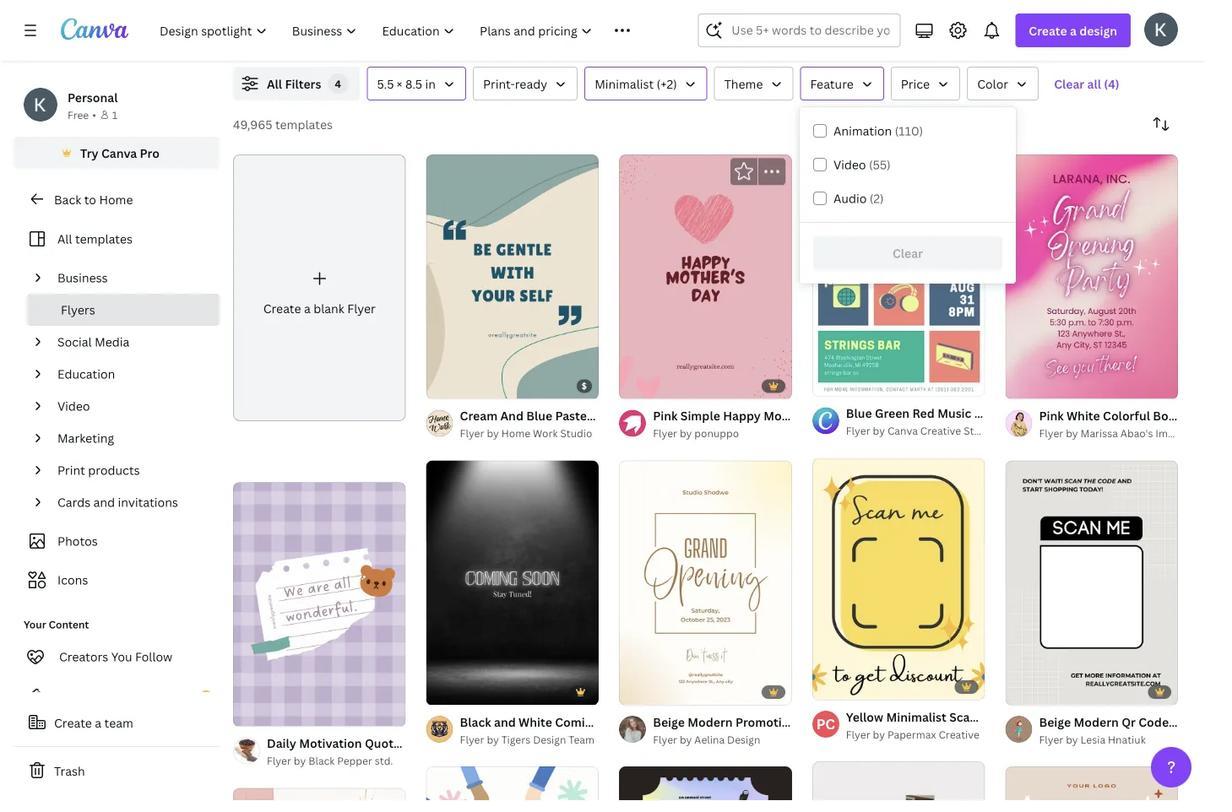 Task type: describe. For each thing, give the bounding box(es) containing it.
flyer inside 'beige modern qr code place  flyer by lesia hnatiuk'
[[1040, 733, 1064, 747]]

studio for coming
[[561, 427, 593, 441]]

color
[[978, 76, 1009, 92]]

education
[[57, 366, 115, 382]]

create for create a design
[[1029, 22, 1068, 38]]

5.5
[[377, 76, 394, 92]]

yellow minimalist scan qr to get discount flyer link
[[846, 708, 1123, 726]]

a for team
[[95, 715, 101, 731]]

back
[[54, 191, 81, 207]]

feature
[[811, 76, 854, 92]]

pink simple happy mother's day (flyer) image
[[619, 155, 792, 399]]

beige modern qr code place link
[[1040, 713, 1206, 732]]

flyer up the flyer by lesia hnatiuk link
[[1094, 709, 1123, 725]]

by inside 'link'
[[680, 733, 692, 747]]

create a team
[[54, 715, 133, 731]]

daily motivation quote social media template (flyer) image
[[233, 483, 406, 727]]

4
[[335, 76, 342, 90]]

(4)
[[1105, 76, 1120, 92]]

video for video
[[57, 398, 90, 414]]

create for create a blank flyer
[[263, 300, 301, 316]]

team
[[104, 715, 133, 731]]

all templates
[[57, 231, 133, 247]]

lesia
[[1081, 733, 1106, 747]]

8.5
[[405, 76, 423, 92]]

flyer left work
[[460, 427, 485, 441]]

follow
[[135, 649, 172, 665]]

flyer by marissa abao's images link
[[1040, 425, 1190, 442]]

design
[[1080, 22, 1118, 38]]

media
[[95, 334, 130, 350]]

flyer right day
[[846, 424, 871, 438]]

pepper
[[337, 755, 373, 769]]

audio (2)
[[834, 191, 884, 207]]

cards and invitations
[[57, 495, 178, 511]]

try canva pro
[[80, 145, 160, 161]]

print products link
[[51, 455, 210, 487]]

photos link
[[24, 526, 210, 558]]

4 filter options selected element
[[328, 74, 348, 94]]

team
[[569, 733, 595, 747]]

coming
[[555, 714, 599, 730]]

ponuppo
[[695, 427, 739, 441]]

and for black
[[494, 714, 516, 730]]

(110)
[[895, 123, 924, 139]]

pink white colorful bold neon grand opening flyer image
[[1006, 155, 1179, 399]]

templates for all templates
[[75, 231, 133, 247]]

social media
[[57, 334, 130, 350]]

education link
[[51, 358, 210, 390]]

trash
[[54, 763, 85, 779]]

your
[[24, 618, 46, 632]]

video for video (55)
[[834, 157, 866, 173]]

all filters
[[267, 76, 321, 92]]

work
[[533, 427, 558, 441]]

clear for clear all (4)
[[1055, 76, 1085, 92]]

place
[[1172, 714, 1204, 730]]

flyer inside 'link'
[[653, 733, 678, 747]]

print
[[57, 463, 85, 479]]

images
[[1156, 427, 1190, 441]]

price
[[901, 76, 930, 92]]

clear for clear
[[893, 245, 923, 261]]

49,965
[[233, 116, 272, 132]]

creative inside 'yellow minimalist scan qr to get discount flyer flyer by papermax creative'
[[939, 728, 980, 742]]

a for blank
[[304, 300, 311, 316]]

video link
[[51, 390, 210, 422]]

flyer left marissa
[[1040, 427, 1064, 441]]

price button
[[891, 67, 961, 101]]

flyer by home work studio
[[460, 427, 593, 441]]

products
[[88, 463, 140, 479]]

flyer by lesia hnatiuk link
[[1040, 732, 1179, 748]]

canva inside button
[[101, 145, 137, 161]]

create a blank flyer link
[[233, 155, 406, 422]]

1 vertical spatial canva
[[888, 424, 918, 438]]

creators you follow
[[59, 649, 172, 665]]

studio for qr
[[964, 424, 996, 438]]

by up beige aesthetic daily motivation flyer image
[[294, 755, 306, 769]]

audio
[[834, 191, 867, 207]]

beige
[[1040, 714, 1071, 730]]

feature button
[[801, 67, 884, 101]]

free •
[[68, 108, 96, 122]]

by right day
[[873, 424, 885, 438]]

design inside black and white coming soon (flyer) flyer by tigers design team
[[533, 733, 566, 747]]

all for all filters
[[267, 76, 282, 92]]

flyer by black pepper std. link
[[267, 753, 406, 770]]

pink simple happy mother's day (flyer) link
[[653, 407, 881, 425]]

beige modern promotion announcement grand opening flyer image
[[619, 461, 792, 705]]

all for all templates
[[57, 231, 72, 247]]

free
[[68, 108, 89, 122]]

by left work
[[487, 427, 499, 441]]

you
[[111, 649, 132, 665]]

papermax creative image
[[813, 711, 840, 738]]

flyer up beige aesthetic daily motivation flyer image
[[267, 755, 291, 769]]

tigers
[[502, 733, 531, 747]]

blue green red music icons open mic night flyer image
[[813, 155, 985, 396]]

blank
[[314, 300, 345, 316]]

flyer inside the pink simple happy mother's day (flyer) flyer by ponuppo
[[653, 427, 678, 441]]

qr
[[1122, 714, 1136, 730]]

clear all (4)
[[1055, 76, 1120, 92]]

all templates link
[[24, 223, 210, 255]]

5.5 × 8.5 in button
[[367, 67, 466, 101]]

flyer right blank
[[347, 300, 376, 316]]

color button
[[968, 67, 1039, 101]]

trash link
[[14, 754, 220, 788]]



Task type: vqa. For each thing, say whether or not it's contained in the screenshot.
right the Minimalist
yes



Task type: locate. For each thing, give the bounding box(es) containing it.
1 vertical spatial create
[[263, 300, 301, 316]]

(flyer) right day
[[844, 408, 881, 424]]

photo collage template (flyer) image
[[813, 762, 985, 802]]

0 horizontal spatial all
[[57, 231, 72, 247]]

video up marketing
[[57, 398, 90, 414]]

try canva pro button
[[14, 137, 220, 169]]

by left marissa
[[1066, 427, 1079, 441]]

(flyer) inside black and white coming soon (flyer) flyer by tigers design team
[[634, 714, 671, 730]]

animation (110)
[[834, 123, 924, 139]]

canva right try
[[101, 145, 137, 161]]

create inside button
[[54, 715, 92, 731]]

a left team
[[95, 715, 101, 731]]

create left blank
[[263, 300, 301, 316]]

0 vertical spatial a
[[1071, 22, 1077, 38]]

video left (55)
[[834, 157, 866, 173]]

1 vertical spatial and
[[494, 714, 516, 730]]

all left filters
[[267, 76, 282, 92]]

minimalist up flyer by papermax creative link
[[887, 709, 947, 725]]

black and white coming soon (flyer) flyer by tigers design team
[[460, 714, 671, 747]]

0 horizontal spatial clear
[[893, 245, 923, 261]]

and right 'cards'
[[93, 495, 115, 511]]

pc link
[[813, 711, 840, 738]]

templates down back to home
[[75, 231, 133, 247]]

flyer left aelina
[[653, 733, 678, 747]]

0 horizontal spatial canva
[[101, 145, 137, 161]]

flyer by home work studio link
[[460, 425, 599, 442]]

to inside 'yellow minimalist scan qr to get discount flyer flyer by papermax creative'
[[1000, 709, 1013, 725]]

your content
[[24, 618, 89, 632]]

minimalist inside 'yellow minimalist scan qr to get discount flyer flyer by papermax creative'
[[887, 709, 947, 725]]

flyer by aelina design link
[[653, 732, 792, 748]]

1 vertical spatial a
[[304, 300, 311, 316]]

1 horizontal spatial minimalist
[[887, 709, 947, 725]]

1 vertical spatial home
[[502, 427, 531, 441]]

0 vertical spatial minimalist
[[595, 76, 654, 92]]

0 vertical spatial to
[[84, 191, 96, 207]]

photos
[[57, 534, 98, 550]]

0 vertical spatial create
[[1029, 22, 1068, 38]]

papermax creative element
[[813, 711, 840, 738]]

minimalist left the '(+2)'
[[595, 76, 654, 92]]

1 vertical spatial all
[[57, 231, 72, 247]]

1 horizontal spatial to
[[1000, 709, 1013, 725]]

flyer down beige
[[1040, 733, 1064, 747]]

2 horizontal spatial create
[[1029, 22, 1068, 38]]

1 vertical spatial to
[[1000, 709, 1013, 725]]

home left work
[[502, 427, 531, 441]]

black left pepper
[[309, 755, 335, 769]]

2 horizontal spatial a
[[1071, 22, 1077, 38]]

(flyer) right soon
[[634, 714, 671, 730]]

by inside 'yellow minimalist scan qr to get discount flyer flyer by papermax creative'
[[873, 728, 885, 742]]

0 horizontal spatial black
[[309, 755, 335, 769]]

discount
[[1039, 709, 1091, 725]]

all
[[1088, 76, 1102, 92]]

cards
[[57, 495, 91, 511]]

by left lesia
[[1066, 733, 1079, 747]]

black up flyer by tigers design team link
[[460, 714, 491, 730]]

1 horizontal spatial all
[[267, 76, 282, 92]]

×
[[397, 76, 403, 92]]

social media link
[[51, 326, 210, 358]]

papermax
[[888, 728, 937, 742]]

cards and invitations link
[[51, 487, 210, 519]]

1 horizontal spatial clear
[[1055, 76, 1085, 92]]

modern
[[1074, 714, 1119, 730]]

by down simple
[[680, 427, 692, 441]]

cream and blue pastel aesthetic daily motivation flayer image
[[426, 155, 599, 399]]

(55)
[[869, 157, 891, 173]]

1 horizontal spatial video
[[834, 157, 866, 173]]

and up tigers
[[494, 714, 516, 730]]

1 design from the left
[[533, 733, 566, 747]]

49,965 templates
[[233, 116, 333, 132]]

marketing
[[57, 430, 114, 447]]

0 horizontal spatial studio
[[561, 427, 593, 441]]

to right qr
[[1000, 709, 1013, 725]]

1 vertical spatial creative
[[939, 728, 980, 742]]

(flyer)
[[844, 408, 881, 424], [634, 714, 671, 730]]

2 vertical spatial create
[[54, 715, 92, 731]]

mother's
[[764, 408, 816, 424]]

beige aesthetic daily motivation flyer image
[[233, 789, 406, 802]]

create for create a team
[[54, 715, 92, 731]]

black inside black and white coming soon (flyer) flyer by tigers design team
[[460, 714, 491, 730]]

flyer
[[347, 300, 376, 316], [846, 424, 871, 438], [460, 427, 485, 441], [653, 427, 678, 441], [1040, 427, 1064, 441], [1094, 709, 1123, 725], [846, 728, 871, 742], [460, 733, 485, 747], [653, 733, 678, 747], [1040, 733, 1064, 747], [267, 755, 291, 769]]

flyer by canva creative studio
[[846, 424, 996, 438]]

simple
[[681, 408, 721, 424]]

canva right day
[[888, 424, 918, 438]]

(flyer) inside the pink simple happy mother's day (flyer) flyer by ponuppo
[[844, 408, 881, 424]]

clear
[[1055, 76, 1085, 92], [893, 245, 923, 261]]

beige modern qr code place  flyer by lesia hnatiuk
[[1040, 714, 1206, 747]]

0 horizontal spatial video
[[57, 398, 90, 414]]

yellow
[[846, 709, 884, 725]]

and for cards
[[93, 495, 115, 511]]

flyer by papermax creative link
[[846, 726, 985, 743]]

pink
[[653, 408, 678, 424]]

1 horizontal spatial studio
[[964, 424, 996, 438]]

create a team button
[[14, 706, 220, 740]]

1 horizontal spatial (flyer)
[[844, 408, 881, 424]]

all down back
[[57, 231, 72, 247]]

code
[[1139, 714, 1169, 730]]

day
[[819, 408, 841, 424]]

video inside the video link
[[57, 398, 90, 414]]

try
[[80, 145, 99, 161]]

and inside black and white coming soon (flyer) flyer by tigers design team
[[494, 714, 516, 730]]

top level navigation element
[[149, 14, 658, 47], [149, 14, 658, 47]]

qr
[[981, 709, 998, 725]]

0 horizontal spatial design
[[533, 733, 566, 747]]

flyers
[[61, 302, 95, 318]]

1 horizontal spatial a
[[304, 300, 311, 316]]

design down "white"
[[533, 733, 566, 747]]

to right back
[[84, 191, 96, 207]]

flyer by tigers design team link
[[460, 732, 599, 748]]

flyer by marissa abao's images
[[1040, 427, 1190, 441]]

colorful stop asian hate event flyer image
[[1006, 767, 1179, 802]]

create left design
[[1029, 22, 1068, 38]]

kendall parks image
[[1145, 12, 1179, 46]]

a left design
[[1071, 22, 1077, 38]]

home up all templates link
[[99, 191, 133, 207]]

flyer inside black and white coming soon (flyer) flyer by tigers design team
[[460, 733, 485, 747]]

(flyer) for pink simple happy mother's day (flyer)
[[844, 408, 881, 424]]

business
[[57, 270, 108, 286]]

create a design button
[[1016, 14, 1131, 47]]

std.
[[375, 755, 393, 769]]

1 vertical spatial minimalist
[[887, 709, 947, 725]]

back to home
[[54, 191, 133, 207]]

black and white coming soon (flyer) image
[[426, 461, 599, 705]]

by inside black and white coming soon (flyer) flyer by tigers design team
[[487, 733, 499, 747]]

templates down filters
[[275, 116, 333, 132]]

None search field
[[698, 14, 901, 47]]

0 vertical spatial canva
[[101, 145, 137, 161]]

pro
[[140, 145, 160, 161]]

create a blank flyer element
[[233, 155, 406, 422]]

create inside dropdown button
[[1029, 22, 1068, 38]]

1 horizontal spatial and
[[494, 714, 516, 730]]

1 vertical spatial (flyer)
[[634, 714, 671, 730]]

flyer by canva creative studio link
[[846, 423, 996, 440]]

print products
[[57, 463, 140, 479]]

canva
[[101, 145, 137, 161], [888, 424, 918, 438]]

Search search field
[[732, 14, 890, 46]]

$
[[582, 381, 588, 392]]

2 design from the left
[[728, 733, 761, 747]]

0 horizontal spatial minimalist
[[595, 76, 654, 92]]

a left blank
[[304, 300, 311, 316]]

5.5 × 8.5 in
[[377, 76, 436, 92]]

0 vertical spatial templates
[[275, 116, 333, 132]]

0 horizontal spatial and
[[93, 495, 115, 511]]

design inside 'link'
[[728, 733, 761, 747]]

0 vertical spatial home
[[99, 191, 133, 207]]

print-
[[483, 76, 515, 92]]

Sort by button
[[1145, 107, 1179, 141]]

abao's
[[1121, 427, 1154, 441]]

create a design
[[1029, 22, 1118, 38]]

animation
[[834, 123, 892, 139]]

a for design
[[1071, 22, 1077, 38]]

personal
[[68, 89, 118, 105]]

0 vertical spatial video
[[834, 157, 866, 173]]

soon
[[602, 714, 631, 730]]

by inside 'beige modern qr code place  flyer by lesia hnatiuk'
[[1066, 733, 1079, 747]]

0 horizontal spatial a
[[95, 715, 101, 731]]

blue red playful illustration charity event poster image
[[426, 767, 599, 802]]

1 horizontal spatial black
[[460, 714, 491, 730]]

a inside button
[[95, 715, 101, 731]]

0 vertical spatial black
[[460, 714, 491, 730]]

home
[[99, 191, 133, 207], [502, 427, 531, 441]]

(flyer) for black and white coming soon (flyer)
[[634, 714, 671, 730]]

by left tigers
[[487, 733, 499, 747]]

black
[[460, 714, 491, 730], [309, 755, 335, 769]]

by left aelina
[[680, 733, 692, 747]]

1 vertical spatial clear
[[893, 245, 923, 261]]

minimalist inside button
[[595, 76, 654, 92]]

1 horizontal spatial templates
[[275, 116, 333, 132]]

flyer by ponuppo link
[[653, 425, 792, 442]]

creators you follow link
[[14, 640, 220, 674]]

0 vertical spatial and
[[93, 495, 115, 511]]

0 vertical spatial creative
[[921, 424, 962, 438]]

0 horizontal spatial templates
[[75, 231, 133, 247]]

home for by
[[502, 427, 531, 441]]

beige modern qr code place promotion flyer image
[[1006, 461, 1179, 705]]

templates for 49,965 templates
[[275, 116, 333, 132]]

yellow minimalist scan qr to get discount flyer flyer by papermax creative
[[846, 709, 1123, 742]]

icons
[[57, 572, 88, 588]]

1 horizontal spatial canva
[[888, 424, 918, 438]]

social
[[57, 334, 92, 350]]

0 vertical spatial clear
[[1055, 76, 1085, 92]]

home inside "link"
[[99, 191, 133, 207]]

(2)
[[870, 191, 884, 207]]

1 horizontal spatial design
[[728, 733, 761, 747]]

0 horizontal spatial create
[[54, 715, 92, 731]]

pink simple happy mother's day (flyer) flyer by ponuppo
[[653, 408, 881, 441]]

0 vertical spatial all
[[267, 76, 282, 92]]

black modern night fever flyer image
[[619, 767, 792, 802]]

2 vertical spatial a
[[95, 715, 101, 731]]

0 horizontal spatial home
[[99, 191, 133, 207]]

yellow minimalist scan qr to get discount flyer image
[[813, 458, 985, 700]]

flyer down yellow
[[846, 728, 871, 742]]

0 vertical spatial (flyer)
[[844, 408, 881, 424]]

design right aelina
[[728, 733, 761, 747]]

by inside the pink simple happy mother's day (flyer) flyer by ponuppo
[[680, 427, 692, 441]]

aelina
[[695, 733, 725, 747]]

marketing link
[[51, 422, 210, 455]]

scan
[[950, 709, 978, 725]]

flyer down pink
[[653, 427, 678, 441]]

0 horizontal spatial (flyer)
[[634, 714, 671, 730]]

1 vertical spatial templates
[[75, 231, 133, 247]]

to inside "link"
[[84, 191, 96, 207]]

video (55)
[[834, 157, 891, 173]]

business link
[[51, 262, 210, 294]]

create left team
[[54, 715, 92, 731]]

hnatiuk
[[1109, 733, 1146, 747]]

get
[[1016, 709, 1036, 725]]

filters
[[285, 76, 321, 92]]

by down yellow
[[873, 728, 885, 742]]

minimalist (+2) button
[[585, 67, 708, 101]]

•
[[92, 108, 96, 122]]

1 horizontal spatial create
[[263, 300, 301, 316]]

home for to
[[99, 191, 133, 207]]

print-ready
[[483, 76, 548, 92]]

flyer by black pepper std.
[[267, 755, 393, 769]]

a inside dropdown button
[[1071, 22, 1077, 38]]

invitations
[[118, 495, 178, 511]]

1 vertical spatial video
[[57, 398, 90, 414]]

1 vertical spatial black
[[309, 755, 335, 769]]

1
[[112, 108, 118, 122]]

0 horizontal spatial to
[[84, 191, 96, 207]]

1 horizontal spatial home
[[502, 427, 531, 441]]

flyer left tigers
[[460, 733, 485, 747]]



